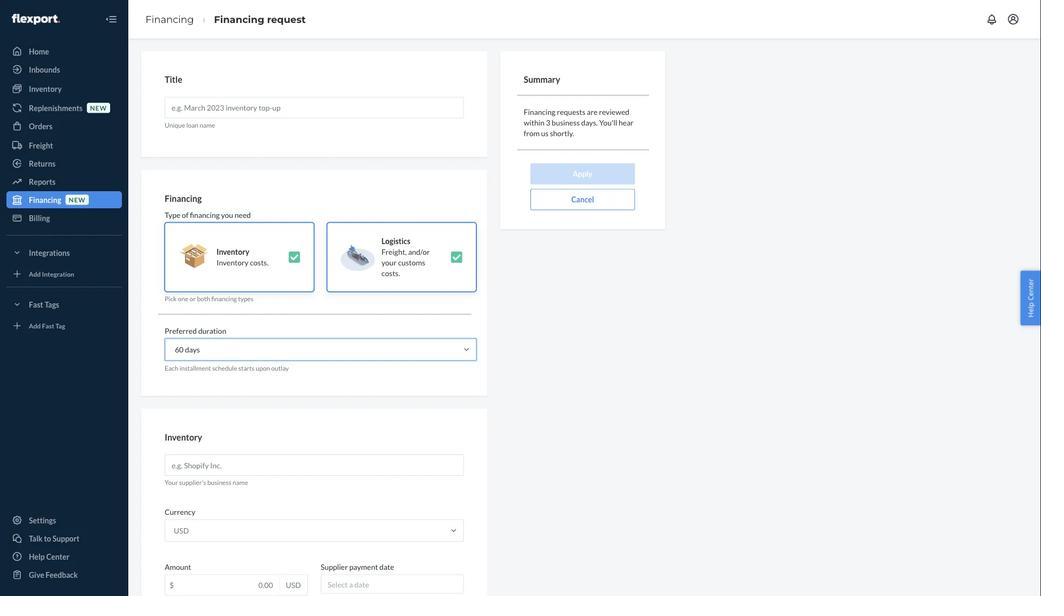 Task type: vqa. For each thing, say whether or not it's contained in the screenshot.
SELECT
yes



Task type: describe. For each thing, give the bounding box(es) containing it.
open notifications image
[[986, 13, 999, 26]]

logistics freight, and/or your customs costs.
[[382, 237, 430, 278]]

days.
[[581, 118, 598, 127]]

integrations
[[29, 248, 70, 258]]

open account menu image
[[1007, 13, 1020, 26]]

pick
[[165, 295, 177, 303]]

billing
[[29, 214, 50, 223]]

inventory inside 'link'
[[29, 84, 62, 93]]

apply button
[[531, 163, 635, 185]]

from
[[524, 129, 540, 138]]

center inside help center link
[[46, 553, 70, 562]]

summary
[[524, 74, 560, 85]]

supplier payment date
[[321, 563, 394, 572]]

returns link
[[6, 155, 122, 172]]

your
[[382, 258, 397, 267]]

tags
[[45, 300, 59, 309]]

reports
[[29, 177, 56, 186]]

hear
[[619, 118, 634, 127]]

installment
[[180, 365, 211, 372]]

outlay
[[271, 365, 289, 372]]

shortly.
[[550, 129, 574, 138]]

freight,
[[382, 248, 407, 257]]

date for supplier payment date
[[380, 563, 394, 572]]

supplier
[[321, 563, 348, 572]]

1 vertical spatial usd
[[286, 581, 301, 590]]

financing for financing requests are reviewed within 3 business days. you'll hear from us shortly.
[[524, 108, 556, 117]]

need
[[235, 211, 251, 220]]

0 vertical spatial usd
[[174, 527, 189, 536]]

inventory down you
[[217, 248, 249, 257]]

reviewed
[[599, 108, 630, 117]]

tag
[[55, 322, 65, 330]]

financing link
[[146, 13, 194, 25]]

each installment schedule starts upon outlay
[[165, 365, 289, 372]]

$
[[170, 581, 174, 590]]

schedule
[[212, 365, 237, 372]]

60 days
[[175, 346, 200, 355]]

types
[[238, 295, 254, 303]]

you
[[221, 211, 233, 220]]

3
[[546, 118, 551, 127]]

business inside financing requests are reviewed within 3 business days. you'll hear from us shortly.
[[552, 118, 580, 127]]

fast tags button
[[6, 296, 122, 313]]

replenishments
[[29, 104, 83, 113]]

0 horizontal spatial help
[[29, 553, 45, 562]]

add integration link
[[6, 266, 122, 283]]

you'll
[[599, 118, 617, 127]]

us
[[541, 129, 549, 138]]

request
[[267, 13, 306, 25]]

fast tags
[[29, 300, 59, 309]]

reports link
[[6, 173, 122, 190]]

title
[[165, 74, 182, 85]]

to
[[44, 535, 51, 544]]

inbounds link
[[6, 61, 122, 78]]

help center inside button
[[1026, 279, 1036, 318]]

0.00 text field
[[165, 576, 280, 596]]

unique
[[165, 121, 185, 129]]

fast inside dropdown button
[[29, 300, 43, 309]]

give feedback button
[[6, 567, 122, 584]]

customs
[[398, 258, 425, 267]]

inventory inventory costs.
[[217, 248, 269, 267]]

upon
[[256, 365, 270, 372]]

are
[[587, 108, 598, 117]]

check square image
[[288, 251, 301, 264]]

new for replenishments
[[90, 104, 107, 112]]

give feedback
[[29, 571, 78, 580]]

inbounds
[[29, 65, 60, 74]]

0 vertical spatial financing
[[190, 211, 220, 220]]

cancel
[[572, 195, 594, 204]]

support
[[53, 535, 80, 544]]

duration
[[198, 327, 226, 336]]

logistics
[[382, 237, 411, 246]]

or
[[190, 295, 196, 303]]

talk
[[29, 535, 43, 544]]

add fast tag link
[[6, 318, 122, 335]]



Task type: locate. For each thing, give the bounding box(es) containing it.
loan
[[186, 121, 198, 129]]

0 horizontal spatial costs.
[[250, 258, 269, 267]]

add down fast tags
[[29, 322, 41, 330]]

add left integration
[[29, 270, 41, 278]]

inventory up supplier's
[[165, 433, 202, 443]]

date right payment
[[380, 563, 394, 572]]

1 vertical spatial business
[[207, 479, 232, 487]]

1 add from the top
[[29, 270, 41, 278]]

date for select a date
[[355, 581, 369, 590]]

1 vertical spatial help
[[29, 553, 45, 562]]

freight
[[29, 141, 53, 150]]

usd down currency
[[174, 527, 189, 536]]

1 horizontal spatial date
[[380, 563, 394, 572]]

0 horizontal spatial date
[[355, 581, 369, 590]]

1 horizontal spatial center
[[1026, 279, 1036, 301]]

currency
[[165, 508, 196, 517]]

0 vertical spatial add
[[29, 270, 41, 278]]

inventory
[[29, 84, 62, 93], [217, 248, 249, 257], [217, 258, 249, 267], [165, 433, 202, 443]]

add for add fast tag
[[29, 322, 41, 330]]

1 horizontal spatial usd
[[286, 581, 301, 590]]

new for financing
[[69, 196, 86, 204]]

usd
[[174, 527, 189, 536], [286, 581, 301, 590]]

0 horizontal spatial new
[[69, 196, 86, 204]]

1 vertical spatial fast
[[42, 322, 54, 330]]

each
[[165, 365, 178, 372]]

select
[[328, 581, 348, 590]]

returns
[[29, 159, 56, 168]]

integrations button
[[6, 244, 122, 262]]

cancel button
[[531, 189, 635, 211]]

financing for financing link
[[146, 13, 194, 25]]

financing inside financing requests are reviewed within 3 business days. you'll hear from us shortly.
[[524, 108, 556, 117]]

help center link
[[6, 549, 122, 566]]

fast left tags
[[29, 300, 43, 309]]

0 vertical spatial business
[[552, 118, 580, 127]]

a
[[349, 581, 353, 590]]

and/or
[[408, 248, 430, 257]]

1 vertical spatial financing
[[211, 295, 237, 303]]

of
[[182, 211, 189, 220]]

costs. inside the inventory inventory costs.
[[250, 258, 269, 267]]

starts
[[238, 365, 255, 372]]

preferred
[[165, 327, 197, 336]]

0 horizontal spatial name
[[200, 121, 215, 129]]

integration
[[42, 270, 74, 278]]

costs. left check square icon
[[250, 258, 269, 267]]

1 horizontal spatial new
[[90, 104, 107, 112]]

fast
[[29, 300, 43, 309], [42, 322, 54, 330]]

feedback
[[46, 571, 78, 580]]

date right a
[[355, 581, 369, 590]]

both
[[197, 295, 210, 303]]

breadcrumbs navigation
[[137, 4, 314, 35]]

pick one or both financing types
[[165, 295, 254, 303]]

financing requests are reviewed within 3 business days. you'll hear from us shortly.
[[524, 108, 634, 138]]

1 horizontal spatial help
[[1026, 303, 1036, 318]]

e.g. March 2023 inventory top-up field
[[165, 97, 464, 119]]

1 vertical spatial date
[[355, 581, 369, 590]]

center inside help center button
[[1026, 279, 1036, 301]]

freight link
[[6, 137, 122, 154]]

0 horizontal spatial help center
[[29, 553, 70, 562]]

0 horizontal spatial usd
[[174, 527, 189, 536]]

costs. down your
[[382, 269, 400, 278]]

business
[[552, 118, 580, 127], [207, 479, 232, 487]]

name right loan
[[200, 121, 215, 129]]

flexport logo image
[[12, 14, 60, 25]]

0 vertical spatial name
[[200, 121, 215, 129]]

type
[[165, 211, 180, 220]]

orders
[[29, 122, 53, 131]]

help
[[1026, 303, 1036, 318], [29, 553, 45, 562]]

financing for financing request
[[214, 13, 264, 25]]

add fast tag
[[29, 322, 65, 330]]

help inside button
[[1026, 303, 1036, 318]]

orders link
[[6, 118, 122, 135]]

business up shortly.
[[552, 118, 580, 127]]

add inside "link"
[[29, 322, 41, 330]]

1 vertical spatial center
[[46, 553, 70, 562]]

center
[[1026, 279, 1036, 301], [46, 553, 70, 562]]

type of financing you need
[[165, 211, 251, 220]]

inventory up the types
[[217, 258, 249, 267]]

apply
[[573, 170, 593, 179]]

2 add from the top
[[29, 322, 41, 330]]

amount
[[165, 563, 191, 572]]

0 vertical spatial new
[[90, 104, 107, 112]]

1 vertical spatial name
[[233, 479, 248, 487]]

0 horizontal spatial business
[[207, 479, 232, 487]]

0 vertical spatial help center
[[1026, 279, 1036, 318]]

1 horizontal spatial business
[[552, 118, 580, 127]]

costs. inside logistics freight, and/or your customs costs.
[[382, 269, 400, 278]]

preferred duration
[[165, 327, 226, 336]]

0 horizontal spatial center
[[46, 553, 70, 562]]

date
[[380, 563, 394, 572], [355, 581, 369, 590]]

supplier's
[[179, 479, 206, 487]]

0 vertical spatial date
[[380, 563, 394, 572]]

new
[[90, 104, 107, 112], [69, 196, 86, 204]]

home
[[29, 47, 49, 56]]

one
[[178, 295, 188, 303]]

give
[[29, 571, 44, 580]]

inventory down inbounds
[[29, 84, 62, 93]]

close navigation image
[[105, 13, 118, 26]]

help center
[[1026, 279, 1036, 318], [29, 553, 70, 562]]

e.g. Shopify Inc. field
[[165, 455, 464, 477]]

name right supplier's
[[233, 479, 248, 487]]

select a date
[[328, 581, 369, 590]]

1 vertical spatial add
[[29, 322, 41, 330]]

your supplier's business name
[[165, 479, 248, 487]]

costs.
[[250, 258, 269, 267], [382, 269, 400, 278]]

days
[[185, 346, 200, 355]]

unique loan name
[[165, 121, 215, 129]]

1 vertical spatial new
[[69, 196, 86, 204]]

0 vertical spatial costs.
[[250, 258, 269, 267]]

financing request
[[214, 13, 306, 25]]

payment
[[349, 563, 378, 572]]

1 vertical spatial costs.
[[382, 269, 400, 278]]

name
[[200, 121, 215, 129], [233, 479, 248, 487]]

help center button
[[1021, 271, 1042, 326]]

new down reports 'link'
[[69, 196, 86, 204]]

home link
[[6, 43, 122, 60]]

add for add integration
[[29, 270, 41, 278]]

1 vertical spatial help center
[[29, 553, 70, 562]]

settings
[[29, 516, 56, 526]]

1 horizontal spatial help center
[[1026, 279, 1036, 318]]

inventory link
[[6, 80, 122, 97]]

60
[[175, 346, 184, 355]]

financing right both
[[211, 295, 237, 303]]

1 horizontal spatial costs.
[[382, 269, 400, 278]]

business right supplier's
[[207, 479, 232, 487]]

financing right of
[[190, 211, 220, 220]]

1 horizontal spatial name
[[233, 479, 248, 487]]

fast left tag
[[42, 322, 54, 330]]

talk to support
[[29, 535, 80, 544]]

requests
[[557, 108, 586, 117]]

financing request link
[[214, 13, 306, 25]]

0 vertical spatial fast
[[29, 300, 43, 309]]

0 vertical spatial center
[[1026, 279, 1036, 301]]

new up orders link
[[90, 104, 107, 112]]

fast inside "link"
[[42, 322, 54, 330]]

financing
[[146, 13, 194, 25], [214, 13, 264, 25], [524, 108, 556, 117], [165, 194, 202, 204], [29, 196, 61, 205]]

0 vertical spatial help
[[1026, 303, 1036, 318]]

check square image
[[450, 251, 463, 264]]

settings link
[[6, 512, 122, 530]]

talk to support button
[[6, 531, 122, 548]]

add integration
[[29, 270, 74, 278]]

usd left select
[[286, 581, 301, 590]]

billing link
[[6, 210, 122, 227]]



